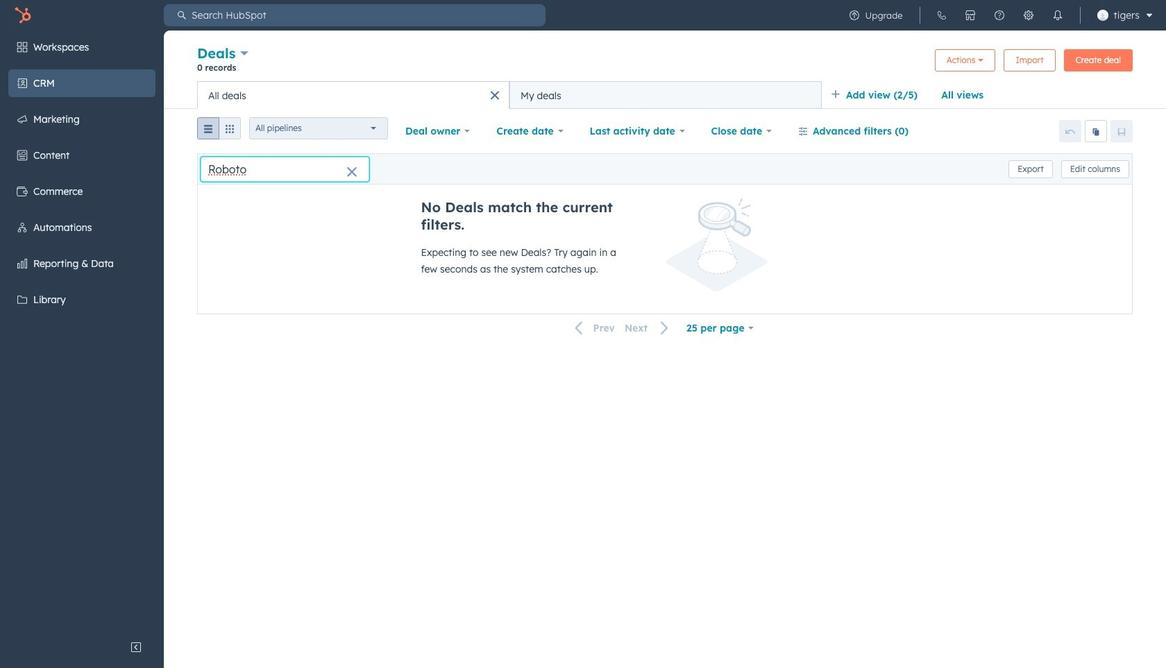 Task type: describe. For each thing, give the bounding box(es) containing it.
Search name or description search field
[[201, 157, 369, 182]]

0 horizontal spatial menu
[[0, 31, 164, 634]]

marketplaces image
[[965, 10, 976, 21]]

howard n/a image
[[1097, 10, 1108, 21]]



Task type: vqa. For each thing, say whether or not it's contained in the screenshot.
BANNER
yes



Task type: locate. For each thing, give the bounding box(es) containing it.
notifications image
[[1052, 10, 1063, 21]]

group
[[197, 117, 241, 145]]

banner
[[197, 43, 1133, 81]]

clear input image
[[346, 167, 358, 178]]

1 horizontal spatial menu
[[840, 0, 1158, 31]]

help image
[[994, 10, 1005, 21]]

settings image
[[1023, 10, 1034, 21]]

menu
[[840, 0, 1158, 31], [0, 31, 164, 634]]

Search HubSpot search field
[[186, 4, 546, 26]]

pagination navigation
[[567, 319, 678, 338]]



